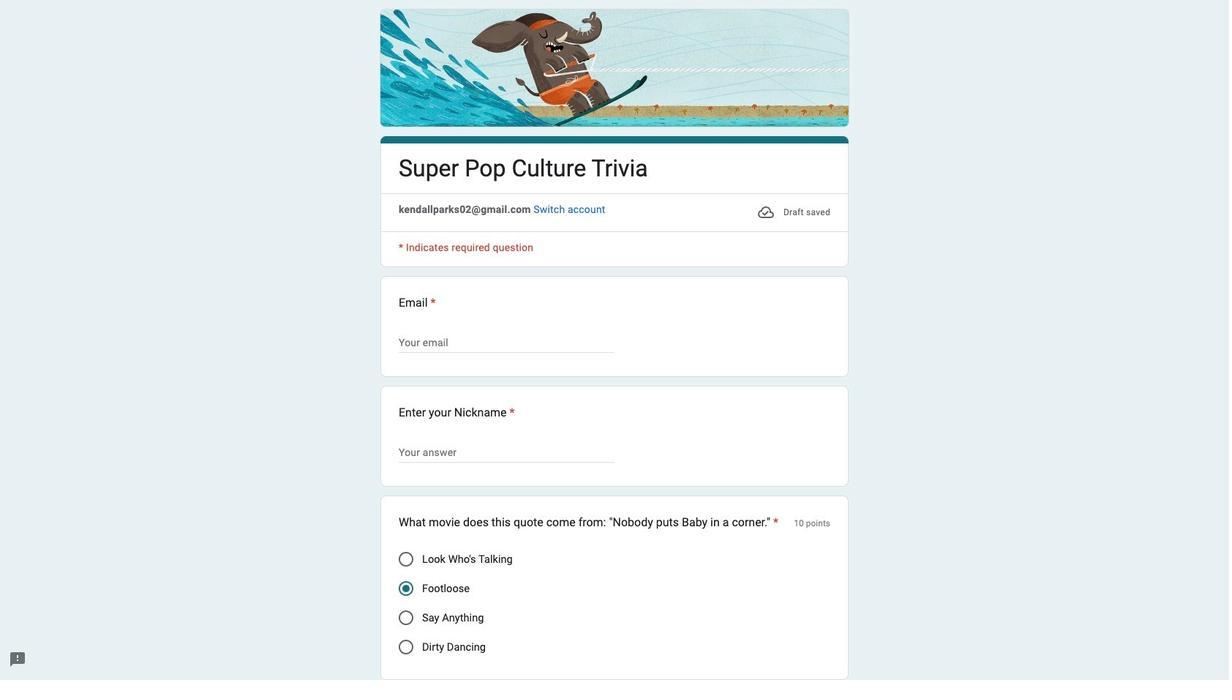 Task type: vqa. For each thing, say whether or not it's contained in the screenshot.
Motion section on the right
no



Task type: locate. For each thing, give the bounding box(es) containing it.
footloose image
[[403, 585, 410, 592]]

Look Who's Talking radio
[[399, 552, 414, 567]]

list
[[381, 276, 849, 680]]

2 heading from the top
[[399, 294, 831, 312]]

2 horizontal spatial required question element
[[771, 514, 779, 532]]

None text field
[[399, 444, 615, 461]]

required question element
[[428, 294, 436, 312], [507, 404, 515, 422], [771, 514, 779, 532]]

Dirty Dancing radio
[[399, 640, 414, 655]]

total points possible for this question. note
[[794, 514, 831, 533]]

heading
[[399, 153, 648, 185], [399, 294, 831, 312], [399, 404, 515, 422], [399, 514, 779, 532]]

0 vertical spatial required question element
[[428, 294, 436, 312]]

1 horizontal spatial required question element
[[507, 404, 515, 422]]

status
[[758, 202, 831, 223]]

2 vertical spatial required question element
[[771, 514, 779, 532]]

0 horizontal spatial required question element
[[428, 294, 436, 312]]

list item
[[381, 276, 849, 377]]



Task type: describe. For each thing, give the bounding box(es) containing it.
report a problem to google image
[[9, 651, 26, 668]]

dirty dancing image
[[399, 640, 414, 655]]

Your email email field
[[399, 334, 615, 352]]

3 heading from the top
[[399, 404, 515, 422]]

Say Anything radio
[[399, 611, 414, 625]]

1 heading from the top
[[399, 153, 648, 185]]

Footloose radio
[[399, 581, 414, 596]]

say anything image
[[399, 611, 414, 625]]

1 vertical spatial required question element
[[507, 404, 515, 422]]

look who's talking image
[[399, 552, 414, 567]]

4 heading from the top
[[399, 514, 779, 532]]



